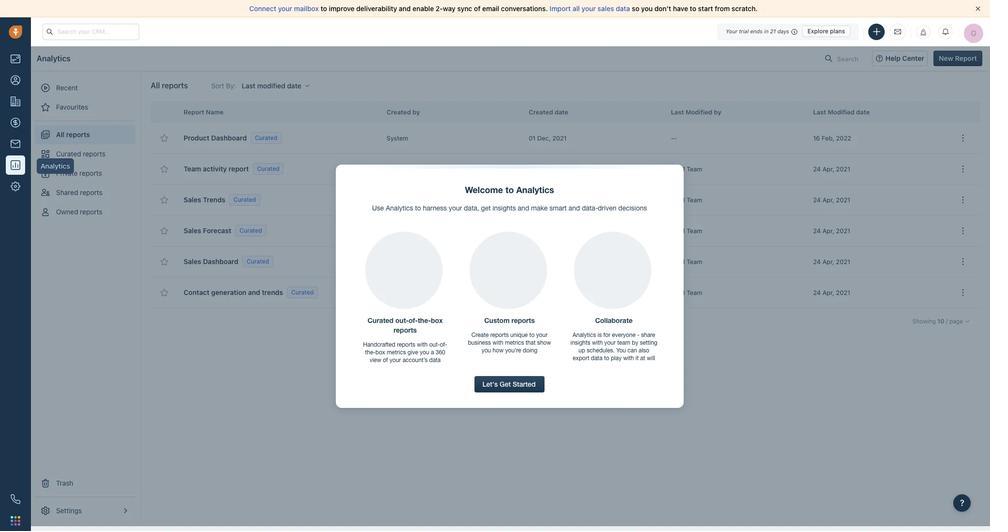 Task type: locate. For each thing, give the bounding box(es) containing it.
have
[[674, 4, 689, 13]]

Search your CRM... text field
[[43, 23, 139, 40]]

so
[[632, 4, 640, 13]]

explore
[[808, 28, 829, 35]]

0 horizontal spatial to
[[321, 4, 327, 13]]

phone image
[[11, 495, 20, 505]]

data
[[616, 4, 631, 13]]

email
[[483, 4, 500, 13]]

from
[[715, 4, 731, 13]]

connect
[[250, 4, 277, 13]]

2-
[[436, 4, 443, 13]]

ends
[[751, 28, 763, 34]]

you
[[642, 4, 653, 13]]

to left start
[[690, 4, 697, 13]]

send email image
[[895, 27, 902, 36]]

1 horizontal spatial your
[[582, 4, 596, 13]]

of
[[474, 4, 481, 13]]

your
[[278, 4, 293, 13], [582, 4, 596, 13]]

all
[[573, 4, 580, 13]]

to
[[321, 4, 327, 13], [690, 4, 697, 13]]

sync
[[458, 4, 473, 13]]

your right the all
[[582, 4, 596, 13]]

1 horizontal spatial to
[[690, 4, 697, 13]]

in
[[765, 28, 769, 34]]

days
[[778, 28, 790, 34]]

0 horizontal spatial your
[[278, 4, 293, 13]]

your left mailbox
[[278, 4, 293, 13]]

connect your mailbox to improve deliverability and enable 2-way sync of email conversations. import all your sales data so you don't have to start from scratch.
[[250, 4, 758, 13]]

1 your from the left
[[278, 4, 293, 13]]

enable
[[413, 4, 434, 13]]

freshworks switcher image
[[11, 517, 20, 527]]

to right mailbox
[[321, 4, 327, 13]]

scratch.
[[732, 4, 758, 13]]

explore plans link
[[803, 26, 851, 37]]

your trial ends in 21 days
[[726, 28, 790, 34]]

trial
[[740, 28, 749, 34]]

sales
[[598, 4, 615, 13]]

21
[[771, 28, 777, 34]]

import
[[550, 4, 571, 13]]



Task type: describe. For each thing, give the bounding box(es) containing it.
way
[[443, 4, 456, 13]]

improve
[[329, 4, 355, 13]]

deliverability
[[357, 4, 397, 13]]

don't
[[655, 4, 672, 13]]

2 your from the left
[[582, 4, 596, 13]]

what's new image
[[921, 29, 928, 36]]

conversations.
[[501, 4, 548, 13]]

connect your mailbox link
[[250, 4, 321, 13]]

and
[[399, 4, 411, 13]]

import all your sales data link
[[550, 4, 632, 13]]

1 to from the left
[[321, 4, 327, 13]]

mailbox
[[294, 4, 319, 13]]

start
[[699, 4, 714, 13]]

explore plans
[[808, 28, 846, 35]]

phone element
[[6, 490, 25, 510]]

close image
[[976, 6, 981, 11]]

your
[[726, 28, 738, 34]]

2 to from the left
[[690, 4, 697, 13]]

plans
[[831, 28, 846, 35]]



Task type: vqa. For each thing, say whether or not it's contained in the screenshot.
second your from right
yes



